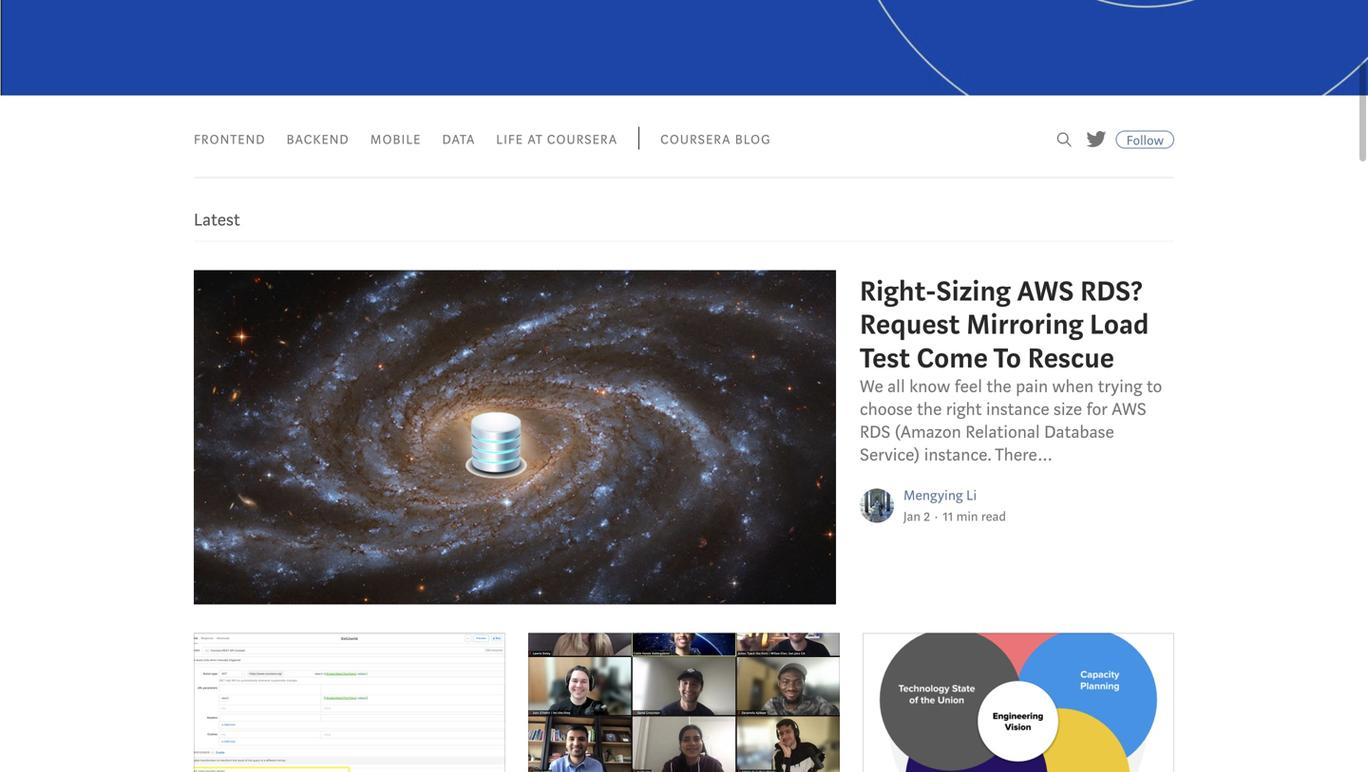 Task type: describe. For each thing, give the bounding box(es) containing it.
coursera blog
[[660, 131, 771, 148]]

aws inside 'we all know feel the pain when trying to choose the right instance size for aws rds (amazon relational database service) instance. there…'
[[1112, 398, 1147, 421]]

follow
[[1127, 132, 1164, 149]]

frontend link
[[194, 131, 266, 148]]

mengying li
[[904, 487, 977, 505]]

go to the profile of mengying li image
[[860, 489, 894, 523]]

pain
[[1016, 375, 1048, 398]]

jan
[[904, 508, 921, 525]]

feel
[[955, 375, 983, 398]]

2 coursera from the left
[[660, 131, 731, 148]]

when
[[1052, 375, 1094, 398]]

(amazon
[[895, 421, 961, 444]]

request
[[860, 307, 960, 343]]

know
[[910, 375, 950, 398]]

life at coursera link
[[496, 131, 618, 148]]

mirroring
[[967, 307, 1084, 343]]

frontend
[[194, 131, 266, 148]]

for
[[1087, 398, 1108, 421]]

coursera blog link
[[660, 131, 771, 148]]

11 min read image
[[943, 508, 1006, 525]]

instance.
[[924, 444, 992, 467]]

relational
[[966, 421, 1040, 444]]

mobile link
[[370, 131, 421, 148]]

size
[[1054, 398, 1082, 421]]

all
[[888, 375, 905, 398]]

backend
[[287, 131, 349, 148]]

load
[[1090, 307, 1149, 343]]

right-sizing aws rds? request mirroring load test come to rescue
[[860, 273, 1149, 377]]

at
[[528, 131, 543, 148]]

follow button
[[1116, 131, 1175, 149]]

sizing
[[936, 273, 1011, 310]]

test
[[860, 340, 910, 377]]

mengying
[[904, 487, 963, 505]]

instance
[[986, 398, 1050, 421]]

mobile
[[370, 131, 421, 148]]

service)
[[860, 444, 920, 467]]

there…
[[995, 444, 1053, 467]]

trying
[[1098, 375, 1143, 398]]

li
[[966, 487, 977, 505]]

choose
[[860, 398, 913, 421]]



Task type: vqa. For each thing, say whether or not it's contained in the screenshot.
'Terrence Katzenbaer in Udemy Tech Blog'
no



Task type: locate. For each thing, give the bounding box(es) containing it.
aws right for
[[1112, 398, 1147, 421]]

the
[[987, 375, 1012, 398], [917, 398, 942, 421]]

1 horizontal spatial aws
[[1112, 398, 1147, 421]]

1 horizontal spatial the
[[987, 375, 1012, 398]]

0 horizontal spatial aws
[[1017, 273, 1074, 310]]

data
[[442, 131, 475, 148]]

coursera left 'blog'
[[660, 131, 731, 148]]

0 horizontal spatial the
[[917, 398, 942, 421]]

data link
[[442, 131, 475, 148]]

mengying li link
[[904, 487, 977, 505]]

right
[[946, 398, 982, 421]]

0 horizontal spatial coursera
[[547, 131, 618, 148]]

to
[[1147, 375, 1162, 398]]

life at coursera
[[496, 131, 618, 148]]

the left right
[[917, 398, 942, 421]]

aws left rds?
[[1017, 273, 1074, 310]]

rds
[[860, 421, 891, 444]]

aws
[[1017, 273, 1074, 310], [1112, 398, 1147, 421]]

the right the feel
[[987, 375, 1012, 398]]

aws inside right-sizing aws rds? request mirroring load test come to rescue
[[1017, 273, 1074, 310]]

backend link
[[287, 131, 349, 148]]

to rescue
[[994, 340, 1115, 377]]

right-
[[860, 273, 936, 310]]

rds?
[[1081, 273, 1143, 310]]

blog
[[735, 131, 771, 148]]

coursera right at
[[547, 131, 618, 148]]

1 coursera from the left
[[547, 131, 618, 148]]

1 vertical spatial aws
[[1112, 398, 1147, 421]]

1 horizontal spatial coursera
[[660, 131, 731, 148]]

jan 2
[[904, 508, 930, 525]]

database
[[1044, 421, 1114, 444]]

come
[[917, 340, 988, 377]]

we
[[860, 375, 884, 398]]

we all know feel the pain when trying to choose the right instance size for aws rds (amazon relational database service) instance. there…
[[860, 375, 1162, 467]]

life
[[496, 131, 524, 148]]

coursera
[[547, 131, 618, 148], [660, 131, 731, 148]]

2
[[924, 508, 930, 525]]

latest
[[194, 208, 240, 231]]

0 vertical spatial aws
[[1017, 273, 1074, 310]]



